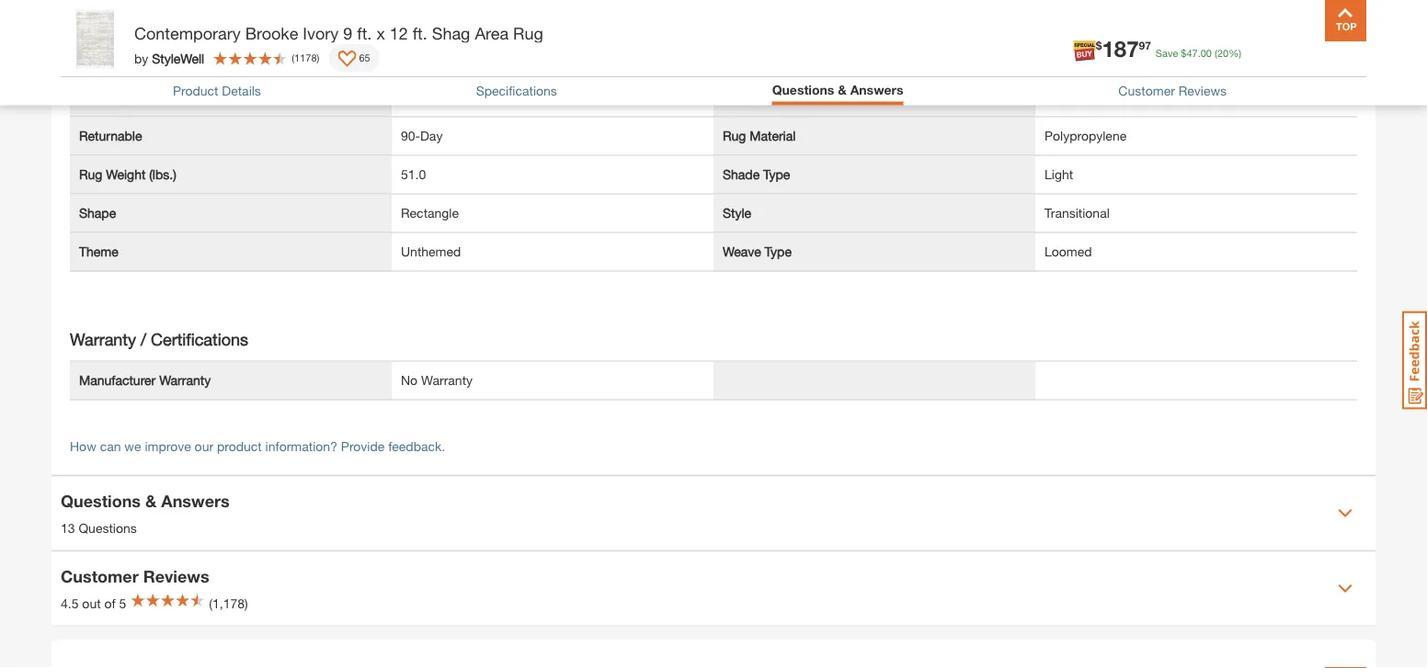 Task type: vqa. For each thing, say whether or not it's contained in the screenshot.


Task type: locate. For each thing, give the bounding box(es) containing it.
1 horizontal spatial ft.
[[413, 23, 427, 43]]

97
[[1139, 39, 1151, 52]]

& inside the "questions & answers 13 questions"
[[145, 491, 157, 511]]

feedback.
[[388, 439, 445, 454]]

90-day
[[401, 128, 443, 143]]

reviews down "."
[[1179, 83, 1227, 99]]

( right 00
[[1215, 47, 1217, 59]]

answers
[[850, 82, 903, 97], [161, 491, 230, 511]]

questions up 13
[[61, 491, 141, 511]]

rug left weight
[[79, 167, 102, 182]]

we
[[124, 439, 141, 454]]

1 vertical spatial reviews
[[143, 567, 209, 586]]

type for weave type
[[765, 244, 792, 259]]

color
[[1077, 51, 1108, 66]]

day
[[420, 128, 443, 143]]

top button
[[1325, 0, 1366, 41]]

recycled
[[723, 89, 776, 105]]

warranty left /
[[70, 329, 136, 349]]

manufacturer warranty
[[79, 373, 211, 388]]

rug right area
[[513, 23, 543, 43]]

warranty right the no
[[421, 373, 473, 388]]

customer reviews
[[1118, 83, 1227, 99], [61, 567, 209, 586]]

1 vertical spatial &
[[145, 491, 157, 511]]

0 vertical spatial customer
[[1118, 83, 1175, 99]]

(
[[1215, 47, 1217, 59], [292, 52, 294, 64]]

can
[[100, 439, 121, 454]]

0 vertical spatial rug
[[513, 23, 543, 43]]

1 horizontal spatial customer
[[1118, 83, 1175, 99]]

& for questions & answers 13 questions
[[145, 491, 157, 511]]

information?
[[265, 439, 337, 454]]

reviews
[[1179, 83, 1227, 99], [143, 567, 209, 586]]

1 vertical spatial answers
[[161, 491, 230, 511]]

manufacturer
[[79, 373, 156, 388]]

type right weave
[[765, 244, 792, 259]]

customer
[[1118, 83, 1175, 99], [61, 567, 139, 586]]

rug
[[513, 23, 543, 43], [723, 128, 746, 143], [79, 167, 102, 182]]

1 vertical spatial customer reviews
[[61, 567, 209, 586]]

0 horizontal spatial reviews
[[143, 567, 209, 586]]

improve
[[145, 439, 191, 454]]

0 vertical spatial type
[[763, 167, 790, 182]]

stylewell
[[152, 50, 204, 66]]

shade
[[723, 167, 760, 182]]

customer reviews down save
[[1118, 83, 1227, 99]]

pile
[[79, 89, 100, 105]]

0 vertical spatial &
[[838, 82, 847, 97]]

type right shade
[[763, 167, 790, 182]]

unthemed
[[401, 244, 461, 259]]

returnable
[[79, 128, 142, 143]]

0 horizontal spatial $
[[1096, 39, 1102, 52]]

0 horizontal spatial (
[[292, 52, 294, 64]]

light
[[1045, 167, 1073, 182]]

4.5 out of 5
[[61, 596, 126, 611]]

warranty
[[70, 329, 136, 349], [159, 373, 211, 388], [421, 373, 473, 388]]

0 vertical spatial reviews
[[1179, 83, 1227, 99]]

weave
[[723, 244, 761, 259]]

$ left "."
[[1181, 47, 1187, 59]]

questions left (%)
[[772, 82, 834, 97]]

customer down save
[[1118, 83, 1175, 99]]

how can we improve our product information? provide feedback. link
[[70, 439, 445, 454]]

12
[[390, 23, 408, 43]]

1 horizontal spatial rug
[[513, 23, 543, 43]]

$ right solid
[[1096, 39, 1102, 52]]

0 horizontal spatial ft.
[[357, 23, 372, 43]]

type for shade type
[[763, 167, 790, 182]]

no warranty
[[401, 373, 473, 388]]

$ inside $ 187 97
[[1096, 39, 1102, 52]]

questions right 13
[[79, 520, 137, 535]]

1 vertical spatial caret image
[[1338, 581, 1353, 596]]

by
[[134, 50, 148, 66]]

ft. left 'x' on the left top of the page
[[357, 23, 372, 43]]

1 vertical spatial type
[[765, 244, 792, 259]]

& right materials
[[838, 82, 847, 97]]

customer reviews up 5
[[61, 567, 209, 586]]

4.5
[[61, 596, 79, 611]]

specifications button
[[476, 83, 557, 99], [476, 83, 557, 99]]

/
[[141, 329, 146, 349]]

area
[[475, 23, 509, 43]]

certifications
[[151, 329, 248, 349]]

1 horizontal spatial &
[[838, 82, 847, 97]]

2 horizontal spatial warranty
[[421, 373, 473, 388]]

1 vertical spatial customer
[[61, 567, 139, 586]]

1 horizontal spatial answers
[[850, 82, 903, 97]]

ft.
[[357, 23, 372, 43], [413, 23, 427, 43]]

plush
[[401, 89, 433, 105]]

0 horizontal spatial &
[[145, 491, 157, 511]]

no
[[401, 373, 418, 388]]

&
[[838, 82, 847, 97], [145, 491, 157, 511]]

1 ft. from the left
[[357, 23, 372, 43]]

product
[[173, 83, 218, 99]]

2 vertical spatial rug
[[79, 167, 102, 182]]

materials
[[780, 89, 832, 105]]

how
[[70, 439, 96, 454]]

questions
[[772, 82, 834, 97], [61, 491, 141, 511], [79, 520, 137, 535]]

0 horizontal spatial rug
[[79, 167, 102, 182]]

( left )
[[292, 52, 294, 64]]

display image
[[338, 51, 356, 69]]

1 vertical spatial rug
[[723, 128, 746, 143]]

customer up 4.5 out of 5
[[61, 567, 139, 586]]

0 horizontal spatial customer
[[61, 567, 139, 586]]

answers inside the "questions & answers 13 questions"
[[161, 491, 230, 511]]

0 vertical spatial answers
[[850, 82, 903, 97]]

1178
[[294, 52, 317, 64]]

product image image
[[65, 9, 125, 69]]

2 horizontal spatial rug
[[723, 128, 746, 143]]

rug left material
[[723, 128, 746, 143]]

answers down our
[[161, 491, 230, 511]]

0 vertical spatial customer reviews
[[1118, 83, 1227, 99]]

customer reviews button
[[1118, 83, 1227, 99], [1118, 83, 1227, 99]]

caret image
[[1338, 506, 1353, 521], [1338, 581, 1353, 596]]

65 button
[[329, 44, 379, 72]]

1 horizontal spatial warranty
[[159, 373, 211, 388]]

1 horizontal spatial reviews
[[1179, 83, 1227, 99]]

reviews up (1,178)
[[143, 567, 209, 586]]

provide
[[341, 439, 385, 454]]

(lbs.)
[[149, 167, 176, 182]]

47
[[1187, 47, 1198, 59]]

1 vertical spatial questions
[[61, 491, 141, 511]]

ft. right the '12'
[[413, 23, 427, 43]]

0 horizontal spatial answers
[[161, 491, 230, 511]]

2 caret image from the top
[[1338, 581, 1353, 596]]

shag
[[432, 23, 470, 43]]

0 vertical spatial caret image
[[1338, 506, 1353, 521]]

answers right materials
[[850, 82, 903, 97]]

warranty down certifications
[[159, 373, 211, 388]]

(1,178)
[[209, 596, 248, 611]]

weave type
[[723, 244, 792, 259]]

$
[[1096, 39, 1102, 52], [1181, 47, 1187, 59]]

1 caret image from the top
[[1338, 506, 1353, 521]]

style
[[723, 205, 751, 220]]

1 horizontal spatial customer reviews
[[1118, 83, 1227, 99]]

product details button
[[173, 83, 261, 99], [173, 83, 261, 99]]

& for questions & answers
[[838, 82, 847, 97]]

5
[[119, 596, 126, 611]]

& down improve
[[145, 491, 157, 511]]

0 vertical spatial questions
[[772, 82, 834, 97]]

9
[[343, 23, 353, 43]]

00
[[1201, 47, 1212, 59]]



Task type: describe. For each thing, give the bounding box(es) containing it.
0 horizontal spatial customer reviews
[[61, 567, 209, 586]]

of
[[104, 596, 116, 611]]

rug material
[[723, 128, 796, 143]]

65
[[359, 52, 370, 64]]

1 horizontal spatial $
[[1181, 47, 1187, 59]]

our
[[195, 439, 213, 454]]

theme
[[79, 244, 118, 259]]

shape
[[79, 205, 116, 220]]

details
[[222, 83, 261, 99]]

187
[[1102, 35, 1139, 61]]

by stylewell
[[134, 50, 204, 66]]

material
[[750, 128, 796, 143]]

rug weight (lbs.)
[[79, 167, 176, 182]]

transitional
[[1045, 205, 1110, 220]]

specifications
[[476, 83, 557, 99]]

out
[[82, 596, 101, 611]]

product details
[[173, 83, 261, 99]]

13
[[61, 520, 75, 535]]

.
[[1198, 47, 1201, 59]]

questions & answers
[[772, 82, 903, 97]]

contemporary brooke ivory 9 ft. x 12 ft. shag area rug
[[134, 23, 543, 43]]

contemporary
[[134, 23, 241, 43]]

loomed
[[1045, 244, 1092, 259]]

save
[[1156, 47, 1178, 59]]

%)
[[1229, 47, 1241, 59]]

height
[[104, 89, 141, 105]]

answers for questions & answers 13 questions
[[161, 491, 230, 511]]

caret image for customer reviews
[[1338, 581, 1353, 596]]

2 vertical spatial questions
[[79, 520, 137, 535]]

brooke
[[245, 23, 298, 43]]

( 1178 )
[[292, 52, 319, 64]]

0 horizontal spatial warranty
[[70, 329, 136, 349]]

save $ 47 . 00 ( 20 %)
[[1156, 47, 1241, 59]]

0
[[1045, 89, 1052, 105]]

shade type
[[723, 167, 790, 182]]

x
[[376, 23, 385, 43]]

90-
[[401, 128, 420, 143]]

rug for rug material
[[723, 128, 746, 143]]

2 ft. from the left
[[413, 23, 427, 43]]

$ 187 97
[[1096, 35, 1151, 61]]

warranty / certifications
[[70, 329, 248, 349]]

51.0
[[401, 167, 426, 182]]

weight
[[106, 167, 146, 182]]

how can we improve our product information? provide feedback.
[[70, 439, 445, 454]]

warranty for no warranty
[[421, 373, 473, 388]]

1 horizontal spatial (
[[1215, 47, 1217, 59]]

(%)
[[836, 89, 855, 105]]

questions for questions & answers
[[772, 82, 834, 97]]

questions for questions & answers 13 questions
[[61, 491, 141, 511]]

solid
[[1045, 51, 1074, 66]]

feedback link image
[[1402, 311, 1427, 410]]

warranty for manufacturer warranty
[[159, 373, 211, 388]]

)
[[317, 52, 319, 64]]

caret image for questions & answers
[[1338, 506, 1353, 521]]

product
[[217, 439, 262, 454]]

pile height
[[79, 89, 141, 105]]

polypropylene
[[1045, 128, 1127, 143]]

questions & answers 13 questions
[[61, 491, 230, 535]]

rug for rug weight (lbs.)
[[79, 167, 102, 182]]

20
[[1217, 47, 1229, 59]]

recycled materials (%)
[[723, 89, 855, 105]]

ivory
[[303, 23, 339, 43]]

solid color
[[1045, 51, 1108, 66]]

answers for questions & answers
[[850, 82, 903, 97]]

origin
[[79, 51, 113, 66]]

rectangle
[[401, 205, 459, 220]]



